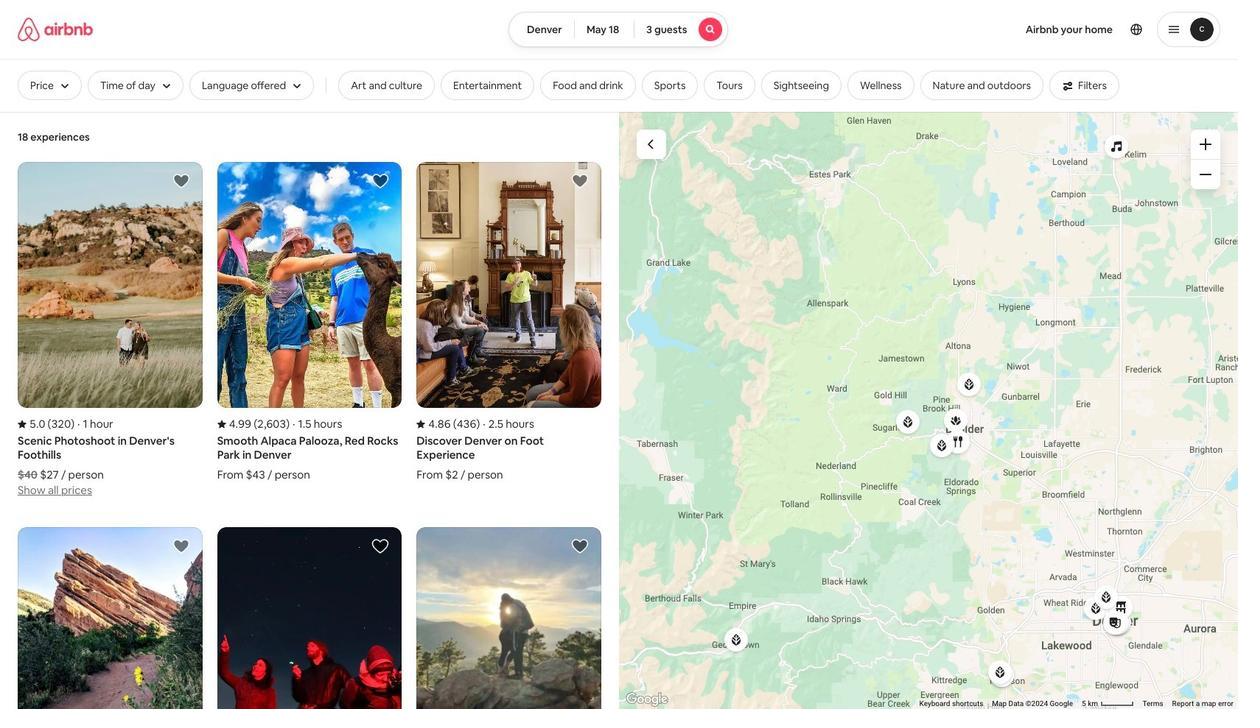 Task type: describe. For each thing, give the bounding box(es) containing it.
smooth alpaca palooza, red rocks park in denver group
[[217, 162, 402, 482]]

Food and drink button
[[540, 71, 636, 100]]

scenic photoshoot in denver's foothills group
[[18, 162, 202, 498]]

add to wishlist image inside the smooth alpaca palooza, red rocks park in denver group
[[372, 173, 389, 190]]

Wellness button
[[848, 71, 915, 100]]

add to wishlist image
[[172, 173, 190, 190]]

google image
[[623, 691, 672, 710]]

zoom out image
[[1200, 169, 1212, 181]]

google map
showing 18 experiences. region
[[619, 112, 1238, 710]]

add to wishlist image inside discover denver on foot experience group
[[571, 173, 589, 190]]

Tours button
[[704, 71, 755, 100]]

discover denver on foot experience group
[[417, 162, 602, 482]]

Art and culture button
[[338, 71, 435, 100]]



Task type: vqa. For each thing, say whether or not it's contained in the screenshot.
de at the top left
no



Task type: locate. For each thing, give the bounding box(es) containing it.
Entertainment button
[[441, 71, 535, 100]]

add to wishlist image
[[372, 173, 389, 190], [571, 173, 589, 190], [172, 538, 190, 556], [372, 538, 389, 556], [571, 538, 589, 556]]

zoom in image
[[1200, 139, 1212, 150]]

profile element
[[747, 0, 1221, 59]]

Sightseeing button
[[761, 71, 842, 100]]

Nature and outdoors button
[[920, 71, 1044, 100]]

Sports button
[[642, 71, 698, 100]]

None search field
[[509, 12, 729, 47]]



